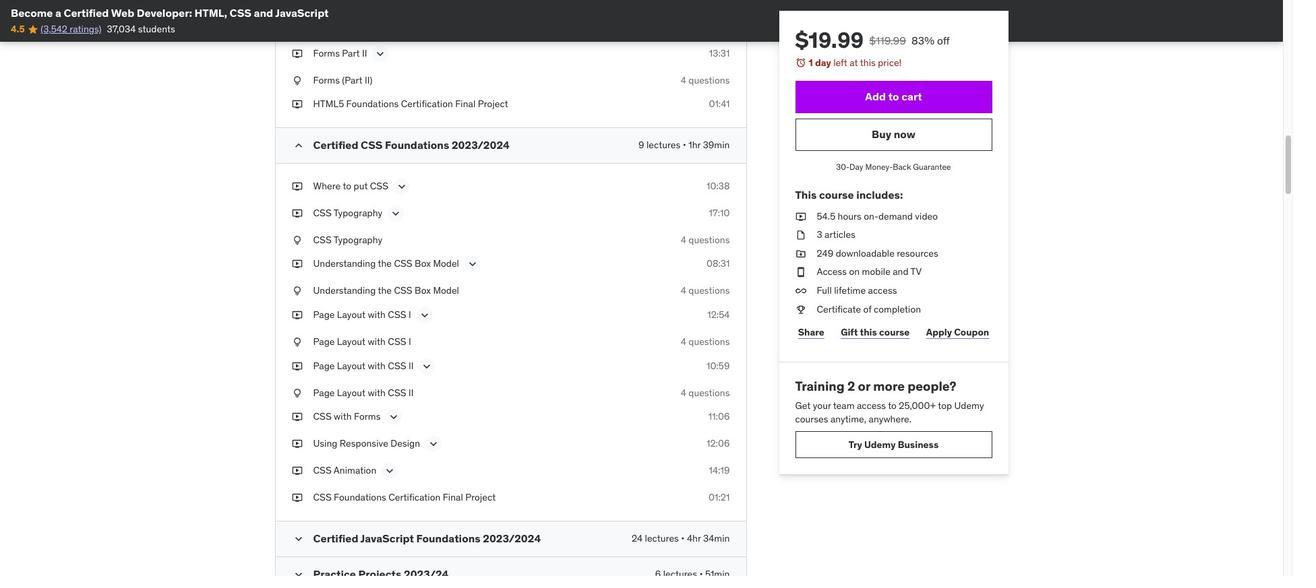 Task type: describe. For each thing, give the bounding box(es) containing it.
4hr
[[687, 533, 701, 545]]

01:21
[[709, 492, 730, 504]]

buy now
[[872, 127, 916, 141]]

students
[[138, 23, 175, 35]]

foundations down html5 foundations certification final project
[[385, 138, 449, 152]]

downloadable
[[836, 247, 895, 259]]

249 downloadable resources
[[817, 247, 938, 259]]

10:38
[[707, 180, 730, 192]]

project for css foundations certification final project
[[465, 492, 496, 504]]

1 css typography from the top
[[313, 207, 382, 219]]

lectures for certified javascript foundations 2023/2024
[[645, 533, 679, 545]]

udemy inside the training 2 or more people? get your team access to 25,000+ top udemy courses anytime, anywhere.
[[954, 400, 984, 412]]

2023/2024 for certified css foundations 2023/2024
[[452, 138, 510, 152]]

4 page from the top
[[313, 387, 335, 399]]

0 vertical spatial javascript
[[275, 6, 329, 20]]

249
[[817, 247, 834, 259]]

css with forms
[[313, 411, 381, 423]]

day
[[850, 162, 863, 172]]

css animation
[[313, 465, 376, 477]]

team
[[833, 400, 855, 412]]

9
[[639, 139, 644, 151]]

includes:
[[856, 188, 903, 202]]

animation
[[334, 465, 376, 477]]

forms part i
[[313, 20, 365, 32]]

4 questions for css typography
[[681, 234, 730, 246]]

price!
[[878, 57, 902, 69]]

buy now button
[[795, 118, 992, 151]]

1 day left at this price!
[[809, 57, 902, 69]]

try
[[849, 439, 862, 451]]

hours
[[838, 210, 862, 222]]

alarm image
[[795, 57, 806, 68]]

certificate
[[817, 303, 861, 315]]

back
[[893, 162, 911, 172]]

a
[[55, 6, 61, 20]]

get
[[795, 400, 811, 412]]

1 vertical spatial ii
[[409, 360, 414, 372]]

full
[[817, 284, 832, 297]]

30-
[[836, 162, 850, 172]]

0 vertical spatial access
[[868, 284, 897, 297]]

1 vertical spatial udemy
[[864, 439, 896, 451]]

1
[[809, 57, 813, 69]]

24 lectures • 4hr 34min
[[632, 533, 730, 545]]

4 4 from the top
[[681, 336, 686, 348]]

certified javascript foundations 2023/2024
[[313, 532, 541, 545]]

4 layout from the top
[[337, 387, 365, 399]]

this
[[795, 188, 817, 202]]

apply coupon button
[[923, 319, 992, 346]]

courses
[[795, 413, 828, 425]]

2 typography from the top
[[334, 234, 382, 246]]

questions for css typography
[[689, 234, 730, 246]]

show lecture description image for css typography
[[389, 207, 403, 220]]

83%
[[912, 34, 935, 47]]

1 model from the top
[[433, 258, 459, 270]]

full lifetime access
[[817, 284, 897, 297]]

foundations down "animation"
[[334, 492, 386, 504]]

forms part ii
[[313, 47, 367, 59]]

show lecture description image for page layout with css i
[[418, 309, 431, 322]]

of
[[863, 303, 872, 315]]

forms for forms part ii
[[313, 47, 340, 59]]

1 vertical spatial javascript
[[360, 532, 414, 545]]

coupon
[[954, 326, 989, 338]]

1 page from the top
[[313, 309, 335, 321]]

anytime,
[[831, 413, 866, 425]]

web
[[111, 6, 134, 20]]

certified for certified javascript foundations 2023/2024
[[313, 532, 358, 545]]

0 horizontal spatial and
[[254, 6, 273, 20]]

0 vertical spatial course
[[819, 188, 854, 202]]

2 the from the top
[[378, 285, 392, 297]]

forms (part ii)
[[313, 74, 372, 86]]

foundations down css foundations certification final project
[[416, 532, 481, 545]]

54.5
[[817, 210, 836, 222]]

gift
[[841, 326, 858, 338]]

12:54
[[707, 309, 730, 321]]

9 lectures • 1hr 39min
[[639, 139, 730, 151]]

css foundations certification final project
[[313, 492, 496, 504]]

ii)
[[365, 74, 372, 86]]

37,034
[[107, 23, 136, 35]]

1 page layout with css ii from the top
[[313, 360, 414, 372]]

anywhere.
[[869, 413, 912, 425]]

show lecture description image for understanding the css box model
[[466, 258, 479, 271]]

• for certified css foundations 2023/2024
[[683, 139, 686, 151]]

access
[[817, 266, 847, 278]]

certification for html5 foundations certification final project
[[401, 98, 453, 110]]

forms for forms part i
[[313, 20, 340, 32]]

access inside the training 2 or more people? get your team access to 25,000+ top udemy courses anytime, anywhere.
[[857, 400, 886, 412]]

2 layout from the top
[[337, 336, 365, 348]]

to for where
[[343, 180, 351, 192]]

(3,542 ratings)
[[41, 23, 101, 35]]

add to cart button
[[795, 81, 992, 113]]

13:31
[[709, 47, 730, 59]]

business
[[898, 439, 939, 451]]

4.5
[[11, 23, 25, 35]]

3 articles
[[817, 229, 856, 241]]

12:06
[[707, 438, 730, 450]]

$19.99
[[795, 26, 864, 54]]

forms for forms (part ii)
[[313, 74, 340, 86]]

• for certified javascript foundations 2023/2024
[[681, 533, 685, 545]]

3
[[817, 229, 822, 241]]

articles
[[825, 229, 856, 241]]

show lecture description image for css animation
[[383, 465, 397, 478]]

share button
[[795, 319, 827, 346]]

on
[[849, 266, 860, 278]]

design
[[391, 438, 420, 450]]

1 box from the top
[[415, 258, 431, 270]]

forms up using responsive design
[[354, 411, 381, 423]]

cart
[[902, 90, 922, 103]]

0 vertical spatial certified
[[64, 6, 109, 20]]

left
[[833, 57, 847, 69]]

2 page from the top
[[313, 336, 335, 348]]

foundations down ii)
[[346, 98, 399, 110]]

2 understanding from the top
[[313, 285, 376, 297]]

39min
[[703, 139, 730, 151]]

certificate of completion
[[817, 303, 921, 315]]

using
[[313, 438, 337, 450]]

become a certified web developer: html, css and javascript
[[11, 6, 329, 20]]

0 vertical spatial i
[[362, 20, 365, 32]]

video
[[915, 210, 938, 222]]

top
[[938, 400, 952, 412]]

apply coupon
[[926, 326, 989, 338]]

1 vertical spatial and
[[893, 266, 909, 278]]

your
[[813, 400, 831, 412]]

4 questions from the top
[[689, 336, 730, 348]]

1 this from the top
[[860, 57, 876, 69]]

final for css foundations certification final project
[[443, 492, 463, 504]]

at
[[850, 57, 858, 69]]

08:31
[[707, 258, 730, 270]]



Task type: locate. For each thing, give the bounding box(es) containing it.
course
[[819, 188, 854, 202], [879, 326, 910, 338]]

to inside the training 2 or more people? get your team access to 25,000+ top udemy courses anytime, anywhere.
[[888, 400, 897, 412]]

day
[[815, 57, 831, 69]]

course up 54.5
[[819, 188, 854, 202]]

34min
[[703, 533, 730, 545]]

and right html,
[[254, 6, 273, 20]]

1 4 questions from the top
[[681, 74, 730, 86]]

1 layout from the top
[[337, 309, 365, 321]]

0 vertical spatial and
[[254, 6, 273, 20]]

3 questions from the top
[[689, 285, 730, 297]]

questions for understanding the css box model
[[689, 285, 730, 297]]

to left put
[[343, 180, 351, 192]]

1 vertical spatial small image
[[292, 568, 305, 576]]

to left cart
[[888, 90, 899, 103]]

to for add
[[888, 90, 899, 103]]

certified for certified css foundations 2023/2024
[[313, 138, 358, 152]]

1 vertical spatial course
[[879, 326, 910, 338]]

certification up certified css foundations 2023/2024
[[401, 98, 453, 110]]

0 vertical spatial •
[[683, 139, 686, 151]]

part for i
[[342, 20, 360, 32]]

4 for understanding the css box model
[[681, 285, 686, 297]]

show lecture description image for page layout with css ii
[[420, 360, 434, 373]]

$19.99 $119.99 83% off
[[795, 26, 950, 54]]

lectures for certified css foundations 2023/2024
[[647, 139, 681, 151]]

(part
[[342, 74, 362, 86]]

4 4 questions from the top
[[681, 336, 730, 348]]

1 questions from the top
[[689, 74, 730, 86]]

javascript
[[275, 6, 329, 20], [360, 532, 414, 545]]

1 vertical spatial access
[[857, 400, 886, 412]]

lectures right 9
[[647, 139, 681, 151]]

part up (part
[[342, 47, 360, 59]]

certified down html5
[[313, 138, 358, 152]]

0 vertical spatial model
[[433, 258, 459, 270]]

1 vertical spatial project
[[465, 492, 496, 504]]

2 4 from the top
[[681, 234, 686, 246]]

4 questions up 12:54
[[681, 285, 730, 297]]

certification up certified javascript foundations 2023/2024 at the bottom of the page
[[389, 492, 441, 504]]

30-day money-back guarantee
[[836, 162, 951, 172]]

• left 4hr
[[681, 533, 685, 545]]

1 vertical spatial model
[[433, 285, 459, 297]]

1 vertical spatial lectures
[[645, 533, 679, 545]]

off
[[937, 34, 950, 47]]

0 horizontal spatial javascript
[[275, 6, 329, 20]]

10:59
[[707, 360, 730, 372]]

4 for forms (part ii)
[[681, 74, 686, 86]]

2 vertical spatial to
[[888, 400, 897, 412]]

xsmall image
[[292, 20, 302, 33], [292, 98, 302, 111], [292, 180, 302, 193], [292, 207, 302, 220], [795, 210, 806, 223], [795, 229, 806, 242], [795, 247, 806, 260], [292, 258, 302, 271], [795, 284, 806, 298], [292, 285, 302, 298], [292, 360, 302, 373], [292, 387, 302, 400], [292, 438, 302, 451], [292, 492, 302, 505]]

2 vertical spatial certified
[[313, 532, 358, 545]]

responsive
[[340, 438, 388, 450]]

access
[[868, 284, 897, 297], [857, 400, 886, 412]]

2 css typography from the top
[[313, 234, 382, 246]]

1 vertical spatial certification
[[389, 492, 441, 504]]

html5
[[313, 98, 344, 110]]

this right gift
[[860, 326, 877, 338]]

17:10
[[709, 207, 730, 219]]

the
[[378, 258, 392, 270], [378, 285, 392, 297]]

1 4 from the top
[[681, 74, 686, 86]]

0 vertical spatial page layout with css ii
[[313, 360, 414, 372]]

4 questions for forms (part ii)
[[681, 74, 730, 86]]

on-
[[864, 210, 878, 222]]

this right at
[[860, 57, 876, 69]]

1 vertical spatial page layout with css ii
[[313, 387, 414, 399]]

and left tv
[[893, 266, 909, 278]]

1 understanding from the top
[[313, 258, 376, 270]]

4 questions up the 10:59 at the right bottom of the page
[[681, 336, 730, 348]]

money-
[[865, 162, 893, 172]]

14:19
[[709, 465, 730, 477]]

model
[[433, 258, 459, 270], [433, 285, 459, 297]]

ii
[[362, 47, 367, 59], [409, 360, 414, 372], [409, 387, 414, 399]]

project
[[478, 98, 508, 110], [465, 492, 496, 504]]

0 vertical spatial understanding the css box model
[[313, 258, 459, 270]]

show lecture description image
[[395, 180, 409, 193], [389, 207, 403, 220], [466, 258, 479, 271], [427, 438, 440, 451], [383, 465, 397, 478]]

access on mobile and tv
[[817, 266, 922, 278]]

4 questions up 01:41
[[681, 74, 730, 86]]

1 vertical spatial •
[[681, 533, 685, 545]]

foundations
[[346, 98, 399, 110], [385, 138, 449, 152], [334, 492, 386, 504], [416, 532, 481, 545]]

1 horizontal spatial javascript
[[360, 532, 414, 545]]

0 vertical spatial small image
[[292, 139, 305, 152]]

2 part from the top
[[342, 47, 360, 59]]

forms up the forms part ii
[[313, 20, 340, 32]]

certified right small image
[[313, 532, 358, 545]]

questions up 01:41
[[689, 74, 730, 86]]

udemy
[[954, 400, 984, 412], [864, 439, 896, 451]]

typography
[[334, 207, 382, 219], [334, 234, 382, 246]]

box
[[415, 258, 431, 270], [415, 285, 431, 297]]

1 vertical spatial to
[[343, 180, 351, 192]]

1 typography from the top
[[334, 207, 382, 219]]

5 4 from the top
[[681, 387, 686, 399]]

2 vertical spatial i
[[409, 336, 411, 348]]

show lecture description image for using responsive design
[[427, 438, 440, 451]]

mobile
[[862, 266, 891, 278]]

and
[[254, 6, 273, 20], [893, 266, 909, 278]]

2 4 questions from the top
[[681, 234, 730, 246]]

training
[[795, 378, 845, 395]]

3 layout from the top
[[337, 360, 365, 372]]

course down completion
[[879, 326, 910, 338]]

0 vertical spatial udemy
[[954, 400, 984, 412]]

2 understanding the css box model from the top
[[313, 285, 459, 297]]

4 questions up 11:06
[[681, 387, 730, 399]]

3 page from the top
[[313, 360, 335, 372]]

try udemy business
[[849, 439, 939, 451]]

apply
[[926, 326, 952, 338]]

1 vertical spatial understanding
[[313, 285, 376, 297]]

1 vertical spatial i
[[409, 309, 411, 321]]

1 vertical spatial box
[[415, 285, 431, 297]]

11:06
[[708, 411, 730, 423]]

small image
[[292, 533, 305, 546]]

0 vertical spatial this
[[860, 57, 876, 69]]

0 vertical spatial understanding
[[313, 258, 376, 270]]

udemy right top
[[954, 400, 984, 412]]

2
[[847, 378, 855, 395]]

1hr
[[689, 139, 701, 151]]

questions up the 10:59 at the right bottom of the page
[[689, 336, 730, 348]]

part for ii
[[342, 47, 360, 59]]

share
[[798, 326, 824, 338]]

demand
[[878, 210, 913, 222]]

01:41
[[709, 98, 730, 110]]

project for html5 foundations certification final project
[[478, 98, 508, 110]]

layout
[[337, 309, 365, 321], [337, 336, 365, 348], [337, 360, 365, 372], [337, 387, 365, 399]]

0 vertical spatial the
[[378, 258, 392, 270]]

1 understanding the css box model from the top
[[313, 258, 459, 270]]

lifetime
[[834, 284, 866, 297]]

lectures right 24
[[645, 533, 679, 545]]

final for html5 foundations certification final project
[[455, 98, 476, 110]]

2 small image from the top
[[292, 568, 305, 576]]

guarantee
[[913, 162, 951, 172]]

become
[[11, 6, 53, 20]]

gift this course
[[841, 326, 910, 338]]

24
[[632, 533, 643, 545]]

certified up ratings)
[[64, 6, 109, 20]]

$119.99
[[869, 34, 906, 47]]

certification for css foundations certification final project
[[389, 492, 441, 504]]

where to put css
[[313, 180, 388, 192]]

completion
[[874, 303, 921, 315]]

part up the forms part ii
[[342, 20, 360, 32]]

1 horizontal spatial and
[[893, 266, 909, 278]]

understanding
[[313, 258, 376, 270], [313, 285, 376, 297]]

5 questions from the top
[[689, 387, 730, 399]]

2 this from the top
[[860, 326, 877, 338]]

questions
[[689, 74, 730, 86], [689, 234, 730, 246], [689, 285, 730, 297], [689, 336, 730, 348], [689, 387, 730, 399]]

• left '1hr'
[[683, 139, 686, 151]]

0 vertical spatial page layout with css i
[[313, 309, 411, 321]]

5 4 questions from the top
[[681, 387, 730, 399]]

0 vertical spatial css typography
[[313, 207, 382, 219]]

1 vertical spatial page layout with css i
[[313, 336, 411, 348]]

people?
[[908, 378, 956, 395]]

2 vertical spatial ii
[[409, 387, 414, 399]]

1 part from the top
[[342, 20, 360, 32]]

forms up html5
[[313, 74, 340, 86]]

page layout with css i
[[313, 309, 411, 321], [313, 336, 411, 348]]

questions up 12:54
[[689, 285, 730, 297]]

1 vertical spatial css typography
[[313, 234, 382, 246]]

1 vertical spatial certified
[[313, 138, 358, 152]]

0 vertical spatial lectures
[[647, 139, 681, 151]]

questions for forms (part ii)
[[689, 74, 730, 86]]

0 vertical spatial final
[[455, 98, 476, 110]]

1 small image from the top
[[292, 139, 305, 152]]

with
[[368, 309, 386, 321], [368, 336, 386, 348], [368, 360, 386, 372], [368, 387, 386, 399], [334, 411, 352, 423]]

2 model from the top
[[433, 285, 459, 297]]

questions up 11:06
[[689, 387, 730, 399]]

0 vertical spatial 2023/2024
[[452, 138, 510, 152]]

where
[[313, 180, 341, 192]]

3 4 from the top
[[681, 285, 686, 297]]

2023/2024 for certified javascript foundations 2023/2024
[[483, 532, 541, 545]]

2 page layout with css ii from the top
[[313, 387, 414, 399]]

show lecture description image for css with forms
[[387, 411, 401, 424]]

0 vertical spatial typography
[[334, 207, 382, 219]]

show lecture description image for forms part ii
[[374, 47, 387, 60]]

1 vertical spatial this
[[860, 326, 877, 338]]

add
[[865, 90, 886, 103]]

54.5 hours on-demand video
[[817, 210, 938, 222]]

show lecture description image
[[374, 47, 387, 60], [418, 309, 431, 322], [420, 360, 434, 373], [387, 411, 401, 424]]

ratings)
[[70, 23, 101, 35]]

1 vertical spatial part
[[342, 47, 360, 59]]

0 vertical spatial part
[[342, 20, 360, 32]]

1 horizontal spatial udemy
[[954, 400, 984, 412]]

forms down forms part i
[[313, 47, 340, 59]]

small image
[[292, 139, 305, 152], [292, 568, 305, 576]]

25,000+
[[899, 400, 936, 412]]

gift this course link
[[838, 319, 913, 346]]

put
[[354, 180, 368, 192]]

certified
[[64, 6, 109, 20], [313, 138, 358, 152], [313, 532, 358, 545]]

1 vertical spatial understanding the css box model
[[313, 285, 459, 297]]

show lecture description image for where to put css
[[395, 180, 409, 193]]

now
[[894, 127, 916, 141]]

javascript down css foundations certification final project
[[360, 532, 414, 545]]

3 4 questions from the top
[[681, 285, 730, 297]]

37,034 students
[[107, 23, 175, 35]]

2 questions from the top
[[689, 234, 730, 246]]

1 vertical spatial 2023/2024
[[483, 532, 541, 545]]

1 vertical spatial the
[[378, 285, 392, 297]]

javascript up forms part i
[[275, 6, 329, 20]]

4 questions for understanding the css box model
[[681, 285, 730, 297]]

1 vertical spatial final
[[443, 492, 463, 504]]

more
[[873, 378, 905, 395]]

0 vertical spatial box
[[415, 258, 431, 270]]

4 for css typography
[[681, 234, 686, 246]]

0 vertical spatial to
[[888, 90, 899, 103]]

css typography
[[313, 207, 382, 219], [313, 234, 382, 246]]

1 horizontal spatial course
[[879, 326, 910, 338]]

•
[[683, 139, 686, 151], [681, 533, 685, 545]]

buy
[[872, 127, 891, 141]]

1 the from the top
[[378, 258, 392, 270]]

to inside "button"
[[888, 90, 899, 103]]

0 vertical spatial certification
[[401, 98, 453, 110]]

0 horizontal spatial udemy
[[864, 439, 896, 451]]

access down mobile
[[868, 284, 897, 297]]

page layout with css ii
[[313, 360, 414, 372], [313, 387, 414, 399]]

2 page layout with css i from the top
[[313, 336, 411, 348]]

0 vertical spatial ii
[[362, 47, 367, 59]]

4 questions up 08:31
[[681, 234, 730, 246]]

xsmall image
[[292, 0, 302, 9], [292, 47, 302, 60], [292, 74, 302, 87], [292, 234, 302, 247], [795, 266, 806, 279], [795, 303, 806, 316], [292, 309, 302, 322], [292, 336, 302, 349], [292, 411, 302, 424], [292, 465, 302, 478]]

using responsive design
[[313, 438, 420, 450]]

1 vertical spatial typography
[[334, 234, 382, 246]]

0 horizontal spatial course
[[819, 188, 854, 202]]

0 vertical spatial project
[[478, 98, 508, 110]]

1 page layout with css i from the top
[[313, 309, 411, 321]]

to up anywhere. in the right of the page
[[888, 400, 897, 412]]

try udemy business link
[[795, 432, 992, 459]]

udemy right try
[[864, 439, 896, 451]]

training 2 or more people? get your team access to 25,000+ top udemy courses anytime, anywhere.
[[795, 378, 984, 425]]

tv
[[911, 266, 922, 278]]

(3,542
[[41, 23, 67, 35]]

this course includes:
[[795, 188, 903, 202]]

access down or
[[857, 400, 886, 412]]

2 box from the top
[[415, 285, 431, 297]]

questions up 08:31
[[689, 234, 730, 246]]



Task type: vqa. For each thing, say whether or not it's contained in the screenshot.
Build inside Build Responsive Real-World Websites With Html And Css
no



